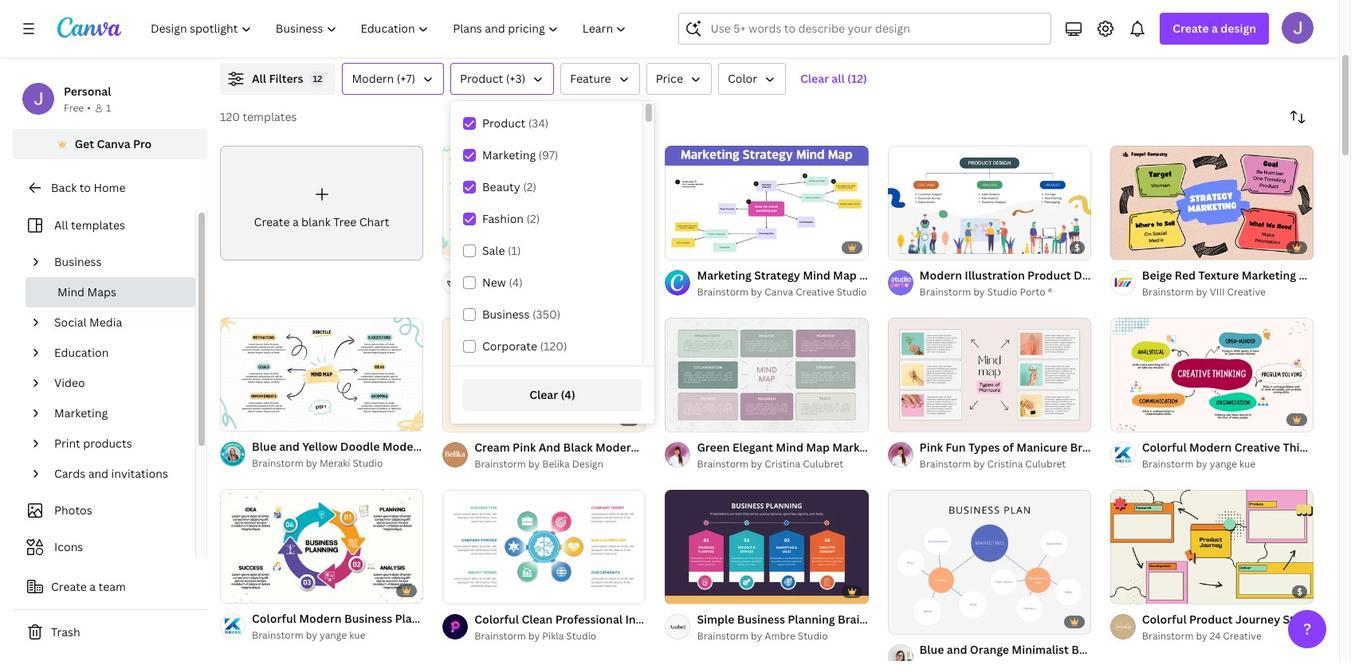 Task type: vqa. For each thing, say whether or not it's contained in the screenshot.


Task type: describe. For each thing, give the bounding box(es) containing it.
top level navigation element
[[140, 13, 640, 45]]

pink fun types of manicure brainstorming brainstorm by cristina culubret
[[920, 440, 1147, 471]]

culubret for marketing
[[803, 457, 843, 471]]

brainstorm inside brainstorm by belika design link
[[474, 457, 526, 471]]

trash link
[[13, 617, 207, 649]]

types
[[968, 440, 1000, 455]]

orange inside orange and green minimalist marketing mind map brainstorm by jelo art
[[474, 268, 514, 283]]

modern illustration product design brainstorm link
[[920, 267, 1174, 285]]

fun
[[946, 440, 966, 455]]

1 horizontal spatial canva
[[765, 285, 793, 299]]

video link
[[48, 368, 186, 399]]

green inside orange and green minimalist marketing mind map brainstorm by jelo art
[[539, 268, 572, 283]]

(12)
[[847, 71, 867, 86]]

create a blank tree chart
[[254, 214, 389, 229]]

(+7)
[[397, 71, 415, 86]]

social media
[[54, 315, 122, 330]]

cristina for types
[[987, 457, 1023, 471]]

minimalist for business
[[1012, 642, 1069, 658]]

media
[[89, 315, 122, 330]]

all filters
[[252, 71, 303, 86]]

map inside colorful modern business planning mind map brainstorm by yange kue
[[475, 612, 499, 627]]

video
[[54, 375, 85, 391]]

Search search field
[[711, 14, 1041, 44]]

business inside colorful modern business planning mind map brainstorm by yange kue
[[344, 612, 392, 627]]

brainstorm by viii creative link
[[1142, 285, 1314, 300]]

ambre
[[765, 630, 795, 643]]

brainstorm by canva creative studio link
[[697, 285, 869, 300]]

by inside modern illustration product design brainstorm brainstorm by studio porto ®
[[973, 285, 985, 299]]

colorful product journey strategy mindmap brainstorm image
[[1110, 490, 1314, 604]]

back
[[51, 180, 77, 195]]

brainstorm inside colorful modern creative thinking bus brainstorm by yange kue
[[1142, 457, 1194, 471]]

create a design
[[1173, 21, 1256, 36]]

creative inside colorful product journey strategy min brainstorm by 24 creative
[[1223, 630, 1262, 643]]

clean
[[522, 612, 553, 627]]

brainstorm by cristina culubret link for mind
[[697, 457, 869, 473]]

studio inside modern illustration product design brainstorm brainstorm by studio porto ®
[[987, 285, 1018, 299]]

brainstorm by 24 creative link
[[1142, 629, 1314, 645]]

beauty
[[482, 179, 520, 195]]

creative inside beige red texture marketing mind map brainstorm by viii creative
[[1227, 285, 1266, 299]]

design
[[1221, 21, 1256, 36]]

colorful modern creative thinking bus link
[[1142, 439, 1351, 457]]

colorful modern creative thinking business mind map image
[[1110, 318, 1314, 432]]

red
[[1175, 268, 1196, 283]]

art
[[564, 285, 578, 299]]

chart
[[359, 214, 389, 229]]

create for create a team
[[51, 580, 87, 595]]

pink fun types of manicure brainstorming link
[[920, 439, 1147, 457]]

elegant
[[733, 440, 773, 455]]

marketing inside green elegant mind map marketing brainstorming brainstorm by cristina culubret
[[832, 440, 887, 455]]

corporate
[[482, 339, 537, 354]]

1 of 2
[[231, 412, 254, 424]]

brainstorm inside colorful modern business planning mind map brainstorm by yange kue
[[252, 629, 303, 643]]

back to home
[[51, 180, 126, 195]]

viii
[[1210, 285, 1225, 299]]

brainstorm by belika design link
[[474, 457, 646, 473]]

create a blank tree chart link
[[220, 146, 423, 260]]

simple
[[697, 612, 734, 627]]

(2) for beauty (2)
[[523, 179, 536, 195]]

orange and green minimalist marketing mind map link
[[474, 267, 746, 285]]

brainstorm inside brainstorm by meraki studio link
[[252, 457, 303, 471]]

brainstorm by cristina culubret link for types
[[920, 457, 1091, 473]]

studio inside colorful clean professional infographic mind map brainstorm brainstorm by pikla studio
[[566, 630, 596, 643]]

by inside colorful clean professional infographic mind map brainstorm brainstorm by pikla studio
[[528, 630, 540, 643]]

templates for 120 templates
[[243, 109, 297, 124]]

personal
[[64, 84, 111, 99]]

journey
[[1236, 612, 1280, 627]]

blue
[[920, 642, 944, 658]]

marketing strategy mind map brainstorm whiteboard in purple pink modern professional style image
[[665, 146, 869, 260]]

1 for 1 of 2
[[231, 412, 236, 424]]

business inside simple business planning brainstorm brainstorm by ambre studio
[[737, 612, 785, 627]]

brainstorm inside colorful product journey strategy min brainstorm by 24 creative
[[1142, 630, 1194, 643]]

business inside the blue and orange minimalist business plan mind map link
[[1071, 642, 1119, 658]]

texture
[[1198, 268, 1239, 283]]

brainstorm inside green elegant mind map marketing brainstorming brainstorm by cristina culubret
[[697, 457, 749, 471]]

beige red texture marketing mind map brainstorm by viii creative
[[1142, 268, 1351, 299]]

planning inside simple business planning brainstorm brainstorm by ambre studio
[[788, 612, 835, 627]]

map inside orange and green minimalist marketing mind map brainstorm by jelo art
[[722, 268, 746, 283]]

colorful product journey strategy min link
[[1142, 611, 1351, 629]]

education
[[54, 345, 109, 360]]

by inside simple business planning brainstorm brainstorm by ambre studio
[[751, 630, 762, 643]]

fashion (2)
[[482, 211, 540, 226]]

1 for 1
[[106, 101, 111, 115]]

modern inside modern illustration product design brainstorm brainstorm by studio porto ®
[[920, 268, 962, 283]]

studio inside simple business planning brainstorm brainstorm by ambre studio
[[798, 630, 828, 643]]

12 filter options selected element
[[310, 71, 326, 87]]

colorful for colorful product journey strategy min
[[1142, 612, 1187, 627]]

a for blank
[[292, 214, 299, 229]]

colorful clean professional infographic mind map brainstorm image
[[443, 490, 646, 604]]

get canva pro button
[[13, 129, 207, 159]]

$ for design
[[1075, 241, 1080, 253]]

jelo
[[542, 285, 562, 299]]

colorful modern business planning mind map link
[[252, 611, 499, 628]]

0 horizontal spatial of
[[238, 412, 247, 424]]

colorful for colorful clean professional infographic mind map brainstorm
[[474, 612, 519, 627]]

orange and green minimalist marketing mind map brainstorm by jelo art
[[474, 268, 746, 299]]

home
[[94, 180, 126, 195]]

map inside colorful clean professional infographic mind map brainstorm brainstorm by pikla studio
[[721, 612, 744, 627]]

templates for all templates
[[71, 218, 125, 233]]

business (350)
[[482, 307, 561, 322]]

Sort by button
[[1282, 101, 1314, 133]]

clear (4)
[[529, 387, 575, 403]]

green elegant mind map marketing brainstorming image
[[665, 318, 869, 432]]

colorful product journey strategy min brainstorm by 24 creative
[[1142, 612, 1351, 643]]

price
[[656, 71, 683, 86]]

simple business planning brainstorm link
[[697, 611, 899, 629]]

back to home link
[[13, 172, 207, 204]]

photos link
[[22, 496, 186, 526]]

simple business planning brainstorm image
[[665, 490, 869, 604]]

product (+3)
[[460, 71, 526, 86]]

cards
[[54, 466, 85, 481]]

colorful clean professional infographic mind map brainstorm brainstorm by pikla studio
[[474, 612, 808, 643]]

strategy
[[1283, 612, 1329, 627]]

product inside modern illustration product design brainstorm brainstorm by studio porto ®
[[1028, 268, 1071, 283]]

brainstorm by meraki studio link
[[252, 456, 423, 472]]

bus
[[1332, 440, 1351, 455]]

(120)
[[540, 339, 567, 354]]

2
[[249, 412, 254, 424]]

brainstorm by pikla studio link
[[474, 629, 646, 645]]

filters
[[269, 71, 303, 86]]

planning inside colorful modern business planning mind map brainstorm by yange kue
[[395, 612, 442, 627]]

jacob simon image
[[1282, 12, 1314, 44]]

tree chart templates image
[[974, 0, 1314, 44]]

clear all (12)
[[800, 71, 867, 86]]

photos
[[54, 503, 92, 518]]

product inside colorful product journey strategy min brainstorm by 24 creative
[[1189, 612, 1233, 627]]

cards and invitations
[[54, 466, 168, 481]]

invitations
[[111, 466, 168, 481]]

product inside product (+3) button
[[460, 71, 503, 86]]

and for orange
[[516, 268, 537, 283]]

clear (4) button
[[463, 379, 642, 411]]

illustration
[[965, 268, 1025, 283]]

beige red texture marketing mind map brainstorm image
[[1110, 146, 1314, 260]]

brainstorming for pink fun types of manicure brainstorming
[[1070, 440, 1147, 455]]

marketing link
[[48, 399, 186, 429]]

simple business planning brainstorm brainstorm by ambre studio
[[697, 612, 899, 643]]

mind inside beige red texture marketing mind map brainstorm by viii creative
[[1299, 268, 1326, 283]]

culubret for manicure
[[1025, 457, 1066, 471]]

new
[[482, 275, 506, 290]]

blank
[[301, 214, 331, 229]]

by inside pink fun types of manicure brainstorming brainstorm by cristina culubret
[[973, 457, 985, 471]]

(1)
[[508, 243, 521, 258]]

map inside green elegant mind map marketing brainstorming brainstorm by cristina culubret
[[806, 440, 830, 455]]

brainstorm by belika design
[[474, 457, 603, 471]]

map inside beige red texture marketing mind map brainstorm by viii creative
[[1329, 268, 1351, 283]]



Task type: locate. For each thing, give the bounding box(es) containing it.
(4) for new (4)
[[509, 275, 523, 290]]

planning
[[395, 612, 442, 627], [788, 612, 835, 627]]

product (34)
[[482, 116, 549, 131]]

of right types
[[1003, 440, 1014, 455]]

kue inside colorful modern business planning mind map brainstorm by yange kue
[[349, 629, 365, 643]]

0 horizontal spatial clear
[[529, 387, 558, 403]]

1 horizontal spatial brainstorming
[[1070, 440, 1147, 455]]

templates inside "all templates" link
[[71, 218, 125, 233]]

kue inside colorful modern creative thinking bus brainstorm by yange kue
[[1239, 457, 1256, 471]]

0 vertical spatial clear
[[800, 71, 829, 86]]

green elegant mind map marketing brainstorming link
[[697, 439, 967, 457]]

1 horizontal spatial kue
[[1239, 457, 1256, 471]]

design for product
[[1074, 268, 1111, 283]]

0 horizontal spatial (4)
[[509, 275, 523, 290]]

clear
[[800, 71, 829, 86], [529, 387, 558, 403]]

product (+3) button
[[450, 63, 554, 95]]

(2) right fashion
[[526, 211, 540, 226]]

create for create a blank tree chart
[[254, 214, 290, 229]]

modern inside button
[[352, 71, 394, 86]]

design for belika
[[572, 457, 603, 471]]

1 planning from the left
[[395, 612, 442, 627]]

0 horizontal spatial design
[[572, 457, 603, 471]]

2 horizontal spatial create
[[1173, 21, 1209, 36]]

infographic
[[625, 612, 688, 627]]

and inside the blue and orange minimalist business plan mind map link
[[947, 642, 967, 658]]

templates down back to home
[[71, 218, 125, 233]]

minimalist
[[575, 268, 632, 283], [1012, 642, 1069, 658]]

1 horizontal spatial of
[[1003, 440, 1014, 455]]

pink fun types of manicure brainstorming image
[[888, 318, 1091, 432]]

all down back
[[54, 218, 68, 233]]

(2) right beauty
[[523, 179, 536, 195]]

brainstorm by meraki studio
[[252, 457, 383, 471]]

0 vertical spatial all
[[252, 71, 266, 86]]

kue down "colorful modern business planning mind map" link
[[349, 629, 365, 643]]

yange down "colorful modern business planning mind map" link
[[320, 629, 347, 643]]

yange down colorful modern creative thinking bus link
[[1210, 457, 1237, 471]]

(2)
[[523, 179, 536, 195], [526, 211, 540, 226]]

porto
[[1020, 285, 1046, 299]]

create a design button
[[1160, 13, 1269, 45]]

create a blank tree chart element
[[220, 146, 423, 260]]

1 horizontal spatial 1
[[231, 412, 236, 424]]

2 culubret from the left
[[1025, 457, 1066, 471]]

1 vertical spatial green
[[697, 440, 730, 455]]

120 templates
[[220, 109, 297, 124]]

0 horizontal spatial brainstorming
[[890, 440, 967, 455]]

a for team
[[90, 580, 96, 595]]

feature
[[570, 71, 611, 86]]

a left blank
[[292, 214, 299, 229]]

by inside beige red texture marketing mind map brainstorm by viii creative
[[1196, 285, 1208, 299]]

2 horizontal spatial a
[[1212, 21, 1218, 36]]

cards and invitations link
[[48, 459, 186, 489]]

1 left 2
[[231, 412, 236, 424]]

create left blank
[[254, 214, 290, 229]]

1 vertical spatial minimalist
[[1012, 642, 1069, 658]]

design inside brainstorm by belika design link
[[572, 457, 603, 471]]

0 horizontal spatial 1
[[106, 101, 111, 115]]

(4) for clear (4)
[[561, 387, 575, 403]]

creative inside colorful modern creative thinking bus brainstorm by yange kue
[[1235, 440, 1280, 455]]

mind inside colorful modern business planning mind map brainstorm by yange kue
[[445, 612, 473, 627]]

clear for clear all (12)
[[800, 71, 829, 86]]

2 vertical spatial create
[[51, 580, 87, 595]]

cristina inside green elegant mind map marketing brainstorming brainstorm by cristina culubret
[[765, 457, 800, 471]]

business
[[54, 254, 102, 269], [482, 307, 530, 322], [344, 612, 392, 627], [737, 612, 785, 627], [1071, 642, 1119, 658]]

1 horizontal spatial (4)
[[561, 387, 575, 403]]

brainstorm by ambre studio link
[[697, 629, 869, 645]]

design inside modern illustration product design brainstorm brainstorm by studio porto ®
[[1074, 268, 1111, 283]]

brainstorm by jelo art link
[[474, 285, 646, 300]]

templates down all filters
[[243, 109, 297, 124]]

(2) for fashion (2)
[[526, 211, 540, 226]]

modern left (+7)
[[352, 71, 394, 86]]

0 vertical spatial kue
[[1239, 457, 1256, 471]]

1 brainstorm by cristina culubret link from the left
[[697, 457, 869, 473]]

0 vertical spatial create
[[1173, 21, 1209, 36]]

modern illustration product design brainstorm brainstorm by studio porto ®
[[920, 268, 1174, 299]]

blue and orange minimalist business plan mind map image
[[888, 490, 1091, 634]]

green elegant mind map marketing brainstorming brainstorm by cristina culubret
[[697, 440, 967, 471]]

1 horizontal spatial yange
[[1210, 457, 1237, 471]]

0 horizontal spatial kue
[[349, 629, 365, 643]]

cream pink and black modern marketing strategy mind map brainstorm image
[[443, 318, 646, 432]]

colorful clean professional infographic mind map brainstorm link
[[474, 611, 808, 629]]

beauty (2)
[[482, 179, 536, 195]]

culubret down manicure
[[1025, 457, 1066, 471]]

modern inside colorful modern business planning mind map brainstorm by yange kue
[[299, 612, 342, 627]]

1 vertical spatial a
[[292, 214, 299, 229]]

social
[[54, 315, 87, 330]]

brainstorming inside green elegant mind map marketing brainstorming brainstorm by cristina culubret
[[890, 440, 967, 455]]

pink
[[920, 440, 943, 455]]

0 horizontal spatial culubret
[[803, 457, 843, 471]]

a for design
[[1212, 21, 1218, 36]]

and for cards
[[88, 466, 109, 481]]

brainstorm by yange kue link for business
[[252, 628, 423, 644]]

mind inside green elegant mind map marketing brainstorming brainstorm by cristina culubret
[[776, 440, 803, 455]]

maps
[[87, 285, 116, 300]]

yange
[[1210, 457, 1237, 471], [320, 629, 347, 643]]

1 vertical spatial canva
[[765, 285, 793, 299]]

1 vertical spatial brainstorm by yange kue link
[[252, 628, 423, 644]]

brainstorm inside orange and green minimalist marketing mind map brainstorm by jelo art
[[474, 285, 526, 299]]

beige
[[1142, 268, 1172, 283]]

cristina down elegant
[[765, 457, 800, 471]]

1 vertical spatial of
[[1003, 440, 1014, 455]]

1 vertical spatial yange
[[320, 629, 347, 643]]

of inside pink fun types of manicure brainstorming brainstorm by cristina culubret
[[1003, 440, 1014, 455]]

create down icons
[[51, 580, 87, 595]]

$ up strategy
[[1297, 586, 1303, 598]]

blue and orange minimalist business plan mind map link
[[920, 642, 1203, 659]]

education link
[[48, 338, 186, 368]]

brainstorm by yange kue link for creative
[[1142, 457, 1314, 473]]

0 horizontal spatial $
[[1075, 241, 1080, 253]]

1 brainstorming from the left
[[890, 440, 967, 455]]

1 vertical spatial 1
[[231, 412, 236, 424]]

2 cristina from the left
[[987, 457, 1023, 471]]

0 horizontal spatial all
[[54, 218, 68, 233]]

culubret inside green elegant mind map marketing brainstorming brainstorm by cristina culubret
[[803, 457, 843, 471]]

professional
[[555, 612, 623, 627]]

brainstorming inside pink fun types of manicure brainstorming brainstorm by cristina culubret
[[1070, 440, 1147, 455]]

by
[[528, 285, 540, 299], [751, 285, 762, 299], [973, 285, 985, 299], [1196, 285, 1208, 299], [306, 457, 317, 471], [528, 457, 540, 471], [751, 457, 762, 471], [973, 457, 985, 471], [1196, 457, 1208, 471], [306, 629, 317, 643], [528, 630, 540, 643], [751, 630, 762, 643], [1196, 630, 1208, 643]]

cristina for mind
[[765, 457, 800, 471]]

design left beige
[[1074, 268, 1111, 283]]

0 vertical spatial and
[[516, 268, 537, 283]]

and right cards
[[88, 466, 109, 481]]

(4) inside button
[[561, 387, 575, 403]]

blue and orange minimalist business plan mind map
[[920, 642, 1203, 658]]

sale
[[482, 243, 505, 258]]

1 cristina from the left
[[765, 457, 800, 471]]

free
[[64, 101, 84, 115]]

0 vertical spatial templates
[[243, 109, 297, 124]]

brainstorming right manicure
[[1070, 440, 1147, 455]]

and inside the cards and invitations link
[[88, 466, 109, 481]]

a
[[1212, 21, 1218, 36], [292, 214, 299, 229], [90, 580, 96, 595]]

1 vertical spatial (4)
[[561, 387, 575, 403]]

None search field
[[679, 13, 1052, 45]]

$ for strategy
[[1297, 586, 1303, 598]]

colorful for colorful modern creative thinking bus
[[1142, 440, 1187, 455]]

cristina inside pink fun types of manicure brainstorming brainstorm by cristina culubret
[[987, 457, 1023, 471]]

by inside orange and green minimalist marketing mind map brainstorm by jelo art
[[528, 285, 540, 299]]

colorful inside colorful modern business planning mind map brainstorm by yange kue
[[252, 612, 296, 627]]

2 planning from the left
[[788, 612, 835, 627]]

2 vertical spatial and
[[947, 642, 967, 658]]

and inside orange and green minimalist marketing mind map brainstorm by jelo art
[[516, 268, 537, 283]]

a left the design
[[1212, 21, 1218, 36]]

0 vertical spatial $
[[1075, 241, 1080, 253]]

2 vertical spatial a
[[90, 580, 96, 595]]

of
[[238, 412, 247, 424], [1003, 440, 1014, 455]]

1 horizontal spatial brainstorm by yange kue link
[[1142, 457, 1314, 473]]

modern inside colorful modern creative thinking bus brainstorm by yange kue
[[1189, 440, 1232, 455]]

1 horizontal spatial $
[[1297, 586, 1303, 598]]

marketing (97)
[[482, 147, 558, 163]]

by inside green elegant mind map marketing brainstorming brainstorm by cristina culubret
[[751, 457, 762, 471]]

0 vertical spatial green
[[539, 268, 572, 283]]

0 horizontal spatial brainstorm by cristina culubret link
[[697, 457, 869, 473]]

blue and yellow doodle modern mind map business brainstorm image
[[220, 317, 423, 432]]

orange down sale
[[474, 268, 514, 283]]

green inside green elegant mind map marketing brainstorming brainstorm by cristina culubret
[[697, 440, 730, 455]]

1 horizontal spatial a
[[292, 214, 299, 229]]

colorful inside colorful clean professional infographic mind map brainstorm brainstorm by pikla studio
[[474, 612, 519, 627]]

create inside button
[[51, 580, 87, 595]]

design
[[1074, 268, 1111, 283], [572, 457, 603, 471]]

colorful for colorful modern business planning mind map
[[252, 612, 296, 627]]

to
[[79, 180, 91, 195]]

modern
[[352, 71, 394, 86], [920, 268, 962, 283], [1189, 440, 1232, 455], [299, 612, 342, 627]]

0 vertical spatial brainstorm by yange kue link
[[1142, 457, 1314, 473]]

green up jelo
[[539, 268, 572, 283]]

and down '(1)'
[[516, 268, 537, 283]]

product up 24
[[1189, 612, 1233, 627]]

0 vertical spatial 1
[[106, 101, 111, 115]]

0 horizontal spatial and
[[88, 466, 109, 481]]

kue down colorful modern creative thinking bus link
[[1239, 457, 1256, 471]]

colorful modern business planning mind map image
[[220, 490, 423, 604]]

$ up modern illustration product design brainstorm link
[[1075, 241, 1080, 253]]

colorful inside colorful modern creative thinking bus brainstorm by yange kue
[[1142, 440, 1187, 455]]

0 horizontal spatial canva
[[97, 136, 130, 151]]

colorful modern business planning mind map brainstorm by yange kue
[[252, 612, 499, 643]]

canva
[[97, 136, 130, 151], [765, 285, 793, 299]]

culubret down green elegant mind map marketing brainstorming link
[[803, 457, 843, 471]]

1 horizontal spatial brainstorm by cristina culubret link
[[920, 457, 1091, 473]]

1 vertical spatial create
[[254, 214, 290, 229]]

brainstorm inside pink fun types of manicure brainstorming brainstorm by cristina culubret
[[920, 457, 971, 471]]

canva inside button
[[97, 136, 130, 151]]

new (4)
[[482, 275, 523, 290]]

sale (1)
[[482, 243, 521, 258]]

1 horizontal spatial culubret
[[1025, 457, 1066, 471]]

product up '®'
[[1028, 268, 1071, 283]]

business link
[[48, 247, 186, 277]]

1 vertical spatial $
[[1297, 586, 1303, 598]]

0 vertical spatial design
[[1074, 268, 1111, 283]]

1 vertical spatial orange
[[970, 642, 1009, 658]]

create inside "dropdown button"
[[1173, 21, 1209, 36]]

0 horizontal spatial yange
[[320, 629, 347, 643]]

kue
[[1239, 457, 1256, 471], [349, 629, 365, 643]]

0 horizontal spatial create
[[51, 580, 87, 595]]

of left 2
[[238, 412, 247, 424]]

0 horizontal spatial cristina
[[765, 457, 800, 471]]

1 vertical spatial clear
[[529, 387, 558, 403]]

1 vertical spatial (2)
[[526, 211, 540, 226]]

all for all filters
[[252, 71, 266, 86]]

modern illustration product design brainstorm image
[[888, 146, 1091, 260]]

1 horizontal spatial clear
[[800, 71, 829, 86]]

1
[[106, 101, 111, 115], [231, 412, 236, 424]]

1 right •
[[106, 101, 111, 115]]

1 horizontal spatial planning
[[788, 612, 835, 627]]

marketing inside orange and green minimalist marketing mind map brainstorm by jelo art
[[635, 268, 689, 283]]

orange right blue
[[970, 642, 1009, 658]]

1 horizontal spatial cristina
[[987, 457, 1023, 471]]

2 brainstorm by cristina culubret link from the left
[[920, 457, 1091, 473]]

0 vertical spatial canva
[[97, 136, 130, 151]]

1 horizontal spatial design
[[1074, 268, 1111, 283]]

create left the design
[[1173, 21, 1209, 36]]

0 horizontal spatial planning
[[395, 612, 442, 627]]

colorful
[[1142, 440, 1187, 455], [252, 612, 296, 627], [474, 612, 519, 627], [1142, 612, 1187, 627]]

by inside colorful product journey strategy min brainstorm by 24 creative
[[1196, 630, 1208, 643]]

by inside colorful modern creative thinking bus brainstorm by yange kue
[[1196, 457, 1208, 471]]

1 culubret from the left
[[803, 457, 843, 471]]

culubret
[[803, 457, 843, 471], [1025, 457, 1066, 471]]

create for create a design
[[1173, 21, 1209, 36]]

all templates link
[[22, 210, 186, 241]]

0 vertical spatial minimalist
[[575, 268, 632, 283]]

studio
[[837, 285, 867, 299], [987, 285, 1018, 299], [353, 457, 383, 471], [566, 630, 596, 643], [798, 630, 828, 643]]

yange inside colorful modern business planning mind map brainstorm by yange kue
[[320, 629, 347, 643]]

and right blue
[[947, 642, 967, 658]]

a inside "dropdown button"
[[1212, 21, 1218, 36]]

0 vertical spatial (4)
[[509, 275, 523, 290]]

1 horizontal spatial all
[[252, 71, 266, 86]]

print products
[[54, 436, 132, 451]]

1 horizontal spatial and
[[516, 268, 537, 283]]

1 horizontal spatial orange
[[970, 642, 1009, 658]]

brainstorm by cristina culubret link down types
[[920, 457, 1091, 473]]

all
[[252, 71, 266, 86], [54, 218, 68, 233]]

1 horizontal spatial templates
[[243, 109, 297, 124]]

all left "filters"
[[252, 71, 266, 86]]

mind inside orange and green minimalist marketing mind map brainstorm by jelo art
[[692, 268, 719, 283]]

1 vertical spatial all
[[54, 218, 68, 233]]

0 horizontal spatial templates
[[71, 218, 125, 233]]

clear all (12) button
[[792, 63, 875, 95]]

0 vertical spatial (2)
[[523, 179, 536, 195]]

(4) down (120)
[[561, 387, 575, 403]]

creative
[[796, 285, 834, 299], [1227, 285, 1266, 299], [1235, 440, 1280, 455], [1223, 630, 1262, 643]]

product left (34)
[[482, 116, 526, 131]]

2 brainstorming from the left
[[1070, 440, 1147, 455]]

brainstorming left types
[[890, 440, 967, 455]]

$
[[1075, 241, 1080, 253], [1297, 586, 1303, 598]]

•
[[87, 101, 91, 115]]

clear down (120)
[[529, 387, 558, 403]]

modern left illustration
[[920, 268, 962, 283]]

brainstorm inside brainstorm by canva creative studio link
[[697, 285, 749, 299]]

mind inside colorful clean professional infographic mind map brainstorm brainstorm by pikla studio
[[690, 612, 718, 627]]

0 horizontal spatial brainstorm by yange kue link
[[252, 628, 423, 644]]

0 horizontal spatial green
[[539, 268, 572, 283]]

0 vertical spatial yange
[[1210, 457, 1237, 471]]

clear for clear (4)
[[529, 387, 558, 403]]

a left team
[[90, 580, 96, 595]]

products
[[83, 436, 132, 451]]

1 inside '1 of 2' link
[[231, 412, 236, 424]]

and for blue
[[947, 642, 967, 658]]

map
[[722, 268, 746, 283], [1329, 268, 1351, 283], [806, 440, 830, 455], [475, 612, 499, 627], [721, 612, 744, 627], [1179, 642, 1203, 658]]

beige red texture marketing mind map link
[[1142, 267, 1351, 285]]

all templates
[[54, 218, 125, 233]]

brainstorm inside beige red texture marketing mind map brainstorm by viii creative
[[1142, 285, 1194, 299]]

culubret inside pink fun types of manicure brainstorming brainstorm by cristina culubret
[[1025, 457, 1066, 471]]

1 vertical spatial templates
[[71, 218, 125, 233]]

(4) right new
[[509, 275, 523, 290]]

modern down colorful modern business planning mind map image
[[299, 612, 342, 627]]

2 horizontal spatial and
[[947, 642, 967, 658]]

social media link
[[48, 308, 186, 338]]

orange and green minimalist marketing mind map image
[[443, 146, 646, 260]]

1 vertical spatial design
[[572, 457, 603, 471]]

yange inside colorful modern creative thinking bus brainstorm by yange kue
[[1210, 457, 1237, 471]]

0 horizontal spatial a
[[90, 580, 96, 595]]

modern (+7)
[[352, 71, 415, 86]]

all for all templates
[[54, 218, 68, 233]]

brainstorming for green elegant mind map marketing brainstorming
[[890, 440, 967, 455]]

colorful inside colorful product journey strategy min brainstorm by 24 creative
[[1142, 612, 1187, 627]]

1 horizontal spatial green
[[697, 440, 730, 455]]

0 vertical spatial orange
[[474, 268, 514, 283]]

business inside business link
[[54, 254, 102, 269]]

team
[[98, 580, 126, 595]]

0 horizontal spatial minimalist
[[575, 268, 632, 283]]

cristina down types
[[987, 457, 1023, 471]]

0 vertical spatial a
[[1212, 21, 1218, 36]]

1 vertical spatial and
[[88, 466, 109, 481]]

1 vertical spatial kue
[[349, 629, 365, 643]]

a inside button
[[90, 580, 96, 595]]

corporate (120)
[[482, 339, 567, 354]]

marketing inside beige red texture marketing mind map brainstorm by viii creative
[[1242, 268, 1296, 283]]

brainstorm by cristina culubret link down elegant
[[697, 457, 869, 473]]

cristina
[[765, 457, 800, 471], [987, 457, 1023, 471]]

print products link
[[48, 429, 186, 459]]

minimalist for marketing
[[575, 268, 632, 283]]

get
[[75, 136, 94, 151]]

1 horizontal spatial create
[[254, 214, 290, 229]]

1 of 2 link
[[220, 317, 423, 432]]

®
[[1048, 285, 1052, 299]]

0 vertical spatial of
[[238, 412, 247, 424]]

green left elegant
[[697, 440, 730, 455]]

12
[[313, 73, 322, 84]]

by inside colorful modern business planning mind map brainstorm by yange kue
[[306, 629, 317, 643]]

1 horizontal spatial minimalist
[[1012, 642, 1069, 658]]

24
[[1210, 630, 1221, 643]]

clear left all
[[800, 71, 829, 86]]

0 horizontal spatial orange
[[474, 268, 514, 283]]

minimalist inside orange and green minimalist marketing mind map brainstorm by jelo art
[[575, 268, 632, 283]]

design right belika
[[572, 457, 603, 471]]

product left (+3)
[[460, 71, 503, 86]]

(350)
[[532, 307, 561, 322]]

modern down colorful modern creative thinking business mind map 'image'
[[1189, 440, 1232, 455]]

get canva pro
[[75, 136, 152, 151]]

brainstorm by yange kue link
[[1142, 457, 1314, 473], [252, 628, 423, 644]]



